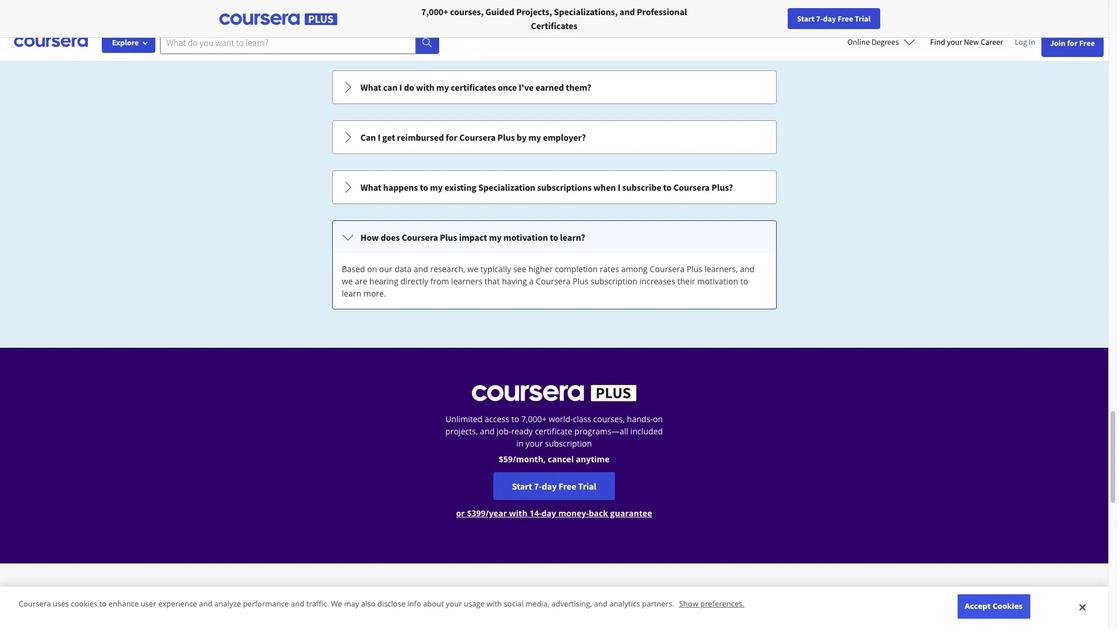 Task type: vqa. For each thing, say whether or not it's contained in the screenshot.
caliber
no



Task type: locate. For each thing, give the bounding box(es) containing it.
1 what from the top
[[361, 82, 382, 93]]

i right when
[[618, 182, 621, 193]]

1 vertical spatial we
[[342, 276, 353, 287]]

for right reimbursed
[[446, 132, 458, 143]]

2 horizontal spatial your
[[948, 37, 963, 47]]

1 horizontal spatial coursera plus image
[[472, 385, 637, 402]]

start for the leftmost start 7-day free trial button
[[512, 481, 533, 493]]

i left get
[[378, 132, 381, 143]]

and left analyze
[[199, 599, 213, 610]]

1 vertical spatial for
[[446, 132, 458, 143]]

0 vertical spatial your
[[948, 37, 963, 47]]

popular for popular skills
[[566, 602, 605, 617]]

subscription up 'cancel'
[[545, 438, 592, 449]]

i inside 'dropdown button'
[[378, 132, 381, 143]]

0 vertical spatial 7,000+
[[422, 6, 449, 17]]

0 vertical spatial what
[[361, 82, 382, 93]]

coursera left uses
[[19, 599, 51, 610]]

2 what from the top
[[361, 182, 382, 193]]

0 vertical spatial 7-
[[817, 13, 824, 24]]

3 popular from the left
[[566, 602, 605, 617]]

accept
[[965, 602, 991, 612]]

to right their
[[741, 276, 749, 287]]

in
[[1030, 37, 1036, 47]]

free right join
[[1080, 38, 1096, 48]]

popular
[[166, 602, 205, 617], [366, 602, 405, 617], [566, 602, 605, 617]]

1 vertical spatial subscription
[[545, 438, 592, 449]]

to inside based on our data and research, we typically see higher completion rates among coursera plus learners, and we are hearing directly from learners that having a coursera plus subscription increases their motivation to learn more.
[[741, 276, 749, 287]]

popular programs
[[366, 602, 455, 617]]

or
[[456, 508, 465, 519]]

2 popular from the left
[[366, 602, 405, 617]]

0 horizontal spatial with
[[416, 82, 435, 93]]

0 vertical spatial subscription
[[591, 276, 638, 287]]

0 horizontal spatial start 7-day free trial button
[[494, 473, 615, 501]]

that
[[485, 276, 500, 287]]

start 7-day free trial button up the online
[[788, 8, 881, 29]]

0 vertical spatial start 7-day free trial
[[798, 13, 871, 24]]

0 horizontal spatial coursera plus image
[[219, 13, 337, 25]]

1 vertical spatial 7,000+
[[522, 414, 547, 425]]

can i get reimbursed for coursera plus by my employer? button
[[333, 121, 776, 154]]

for right join
[[1068, 38, 1078, 48]]

0 vertical spatial motivation
[[504, 232, 548, 243]]

what can i do with my certificates once i've earned them? button
[[333, 71, 776, 104]]

courses, up "programs—all"
[[594, 414, 625, 425]]

start 7-day free trial up the online
[[798, 13, 871, 24]]

1 vertical spatial start 7-day free trial
[[512, 481, 597, 493]]

0 vertical spatial for
[[1068, 38, 1078, 48]]

1 vertical spatial trial
[[578, 481, 597, 493]]

1 horizontal spatial we
[[468, 264, 479, 275]]

with right do
[[416, 82, 435, 93]]

certificates
[[451, 82, 496, 93]]

0 horizontal spatial popular
[[166, 602, 205, 617]]

to left learn?
[[550, 232, 559, 243]]

for
[[251, 6, 264, 17]]

we up learners
[[468, 264, 479, 275]]

with left social on the bottom left of the page
[[487, 599, 502, 610]]

list item
[[332, 0, 777, 4]]

world-
[[549, 414, 573, 425]]

to up ready
[[512, 414, 520, 425]]

coursera plus image
[[219, 13, 337, 25], [472, 385, 637, 402]]

on inside based on our data and research, we typically see higher completion rates among coursera plus learners, and we are hearing directly from learners that having a coursera plus subscription increases their motivation to learn more.
[[367, 264, 377, 275]]

start 7-day free trial
[[798, 13, 871, 24], [512, 481, 597, 493]]

what left happens
[[361, 182, 382, 193]]

online degrees
[[848, 37, 899, 47]]

1 horizontal spatial 7,000+
[[522, 414, 547, 425]]

free up the online
[[838, 13, 854, 24]]

online
[[848, 37, 871, 47]]

universities link
[[168, 0, 237, 23]]

0 vertical spatial courses,
[[450, 6, 484, 17]]

what for what can i do with my certificates once i've earned them?
[[361, 82, 382, 93]]

what left "can"
[[361, 82, 382, 93]]

see
[[514, 264, 527, 275]]

on up included
[[653, 414, 663, 425]]

2 vertical spatial free
[[559, 481, 577, 493]]

0 horizontal spatial i
[[378, 132, 381, 143]]

and right learners,
[[741, 264, 755, 275]]

7,000+ inside 7,000+ courses, guided projects, specializations, and professional certificates
[[422, 6, 449, 17]]

and left analytics
[[594, 599, 608, 610]]

on left our
[[367, 264, 377, 275]]

plus?
[[712, 182, 734, 193]]

find
[[931, 37, 946, 47]]

what can i do with my certificates once i've earned them?
[[361, 82, 592, 93]]

what for what happens to my existing specialization subscriptions when i subscribe to coursera plus?
[[361, 182, 382, 193]]

governments
[[266, 6, 318, 17]]

day
[[824, 13, 837, 24], [542, 481, 557, 493], [542, 508, 557, 519]]

degrees
[[872, 37, 899, 47]]

1 vertical spatial your
[[526, 438, 543, 449]]

your right 'about'
[[446, 599, 462, 610]]

or $399 /year with 14-day money-back guarantee
[[456, 508, 653, 519]]

0 vertical spatial i
[[400, 82, 402, 93]]

7,000+
[[422, 6, 449, 17], [522, 414, 547, 425]]

can
[[361, 132, 376, 143]]

a
[[530, 276, 534, 287]]

preferences.
[[701, 599, 745, 610]]

your inside "link"
[[948, 37, 963, 47]]

2 vertical spatial with
[[487, 599, 502, 610]]

1 vertical spatial what
[[361, 182, 382, 193]]

subscribe
[[623, 182, 662, 193]]

coursera uses cookies to enhance user experience and analyze performance and traffic. we may also disclose info about your usage with social media, advertising, and analytics partners. show preferences.
[[19, 599, 745, 610]]

0 horizontal spatial 7-
[[534, 481, 542, 493]]

2 horizontal spatial popular
[[566, 602, 605, 617]]

start 7-day free trial button down $59 /month, cancel anytime
[[494, 473, 615, 501]]

cancel
[[548, 454, 574, 465]]

popular skills
[[566, 602, 634, 617]]

1 vertical spatial start
[[512, 481, 533, 493]]

my right by
[[529, 132, 542, 143]]

info
[[408, 599, 421, 610]]

0 horizontal spatial start 7-day free trial
[[512, 481, 597, 493]]

to right cookies
[[99, 599, 107, 610]]

1 horizontal spatial start 7-day free trial
[[798, 13, 871, 24]]

with inside dropdown button
[[416, 82, 435, 93]]

and down access
[[480, 426, 495, 437]]

courses, inside 7,000+ courses, guided projects, specializations, and professional certificates
[[450, 6, 484, 17]]

1 horizontal spatial popular
[[366, 602, 405, 617]]

courses, left guided at left top
[[450, 6, 484, 17]]

0 vertical spatial day
[[824, 13, 837, 24]]

0 horizontal spatial on
[[367, 264, 377, 275]]

coursera plus image up world-
[[472, 385, 637, 402]]

coursera left plus? on the top right
[[674, 182, 710, 193]]

coursera left by
[[460, 132, 496, 143]]

1 horizontal spatial i
[[400, 82, 402, 93]]

hearing
[[370, 276, 399, 287]]

for governments
[[251, 6, 318, 17]]

i've
[[519, 82, 534, 93]]

1 vertical spatial courses,
[[594, 414, 625, 425]]

1 horizontal spatial motivation
[[698, 276, 739, 287]]

for inside 'dropdown button'
[[446, 132, 458, 143]]

0 horizontal spatial start
[[512, 481, 533, 493]]

2 horizontal spatial with
[[510, 508, 528, 519]]

start 7-day free trial for the leftmost start 7-day free trial button
[[512, 481, 597, 493]]

0 horizontal spatial trial
[[578, 481, 597, 493]]

popular left the skills
[[566, 602, 605, 617]]

2 vertical spatial your
[[446, 599, 462, 610]]

existing
[[445, 182, 477, 193]]

plus down completion on the top
[[573, 276, 589, 287]]

from
[[431, 276, 449, 287]]

1 vertical spatial free
[[1080, 38, 1096, 48]]

2 horizontal spatial i
[[618, 182, 621, 193]]

i left do
[[400, 82, 402, 93]]

trial up the online
[[855, 13, 871, 24]]

free for the leftmost start 7-day free trial button
[[559, 481, 577, 493]]

0 vertical spatial coursera plus image
[[219, 13, 337, 25]]

we up "learn"
[[342, 276, 353, 287]]

0 vertical spatial with
[[416, 82, 435, 93]]

to right subscribe
[[664, 182, 672, 193]]

0 vertical spatial start
[[798, 13, 815, 24]]

specialization
[[479, 182, 536, 193]]

0 horizontal spatial your
[[446, 599, 462, 610]]

popular left info
[[366, 602, 405, 617]]

0 horizontal spatial for
[[446, 132, 458, 143]]

to right happens
[[420, 182, 429, 193]]

for
[[1068, 38, 1078, 48], [446, 132, 458, 143]]

popular for popular programs
[[366, 602, 405, 617]]

1 vertical spatial on
[[653, 414, 663, 425]]

0 vertical spatial on
[[367, 264, 377, 275]]

enhance
[[109, 599, 139, 610]]

1 vertical spatial coursera plus image
[[472, 385, 637, 402]]

cookies
[[994, 602, 1023, 612]]

1 popular from the left
[[166, 602, 205, 617]]

$59
[[499, 454, 513, 465]]

your right in
[[526, 438, 543, 449]]

directly
[[401, 276, 429, 287]]

$59 /month, cancel anytime
[[499, 454, 610, 465]]

does
[[381, 232, 400, 243]]

1 vertical spatial i
[[378, 132, 381, 143]]

performance
[[243, 599, 289, 610]]

0 horizontal spatial free
[[559, 481, 577, 493]]

courses, inside unlimited access to 7,000+ world-class courses, hands-on projects, and job-ready certificate programs—all included in your subscription
[[594, 414, 625, 425]]

with left '14-'
[[510, 508, 528, 519]]

subscription down rates
[[591, 276, 638, 287]]

1 horizontal spatial courses,
[[594, 414, 625, 425]]

plus
[[498, 132, 515, 143], [440, 232, 458, 243], [687, 264, 703, 275], [573, 276, 589, 287]]

coursera plus image up what do you want to learn? "text box" at left
[[219, 13, 337, 25]]

motivation up the see
[[504, 232, 548, 243]]

2 vertical spatial i
[[618, 182, 621, 193]]

0 vertical spatial free
[[838, 13, 854, 24]]

to
[[420, 182, 429, 193], [664, 182, 672, 193], [550, 232, 559, 243], [741, 276, 749, 287], [512, 414, 520, 425], [99, 599, 107, 610]]

accept cookies
[[965, 602, 1023, 612]]

1 vertical spatial start 7-day free trial button
[[494, 473, 615, 501]]

None search field
[[160, 31, 440, 54]]

7-
[[817, 13, 824, 24], [534, 481, 542, 493]]

and left professional
[[620, 6, 635, 17]]

earned
[[536, 82, 564, 93]]

0 horizontal spatial courses,
[[450, 6, 484, 17]]

0 vertical spatial we
[[468, 264, 479, 275]]

0 horizontal spatial we
[[342, 276, 353, 287]]

1 horizontal spatial start
[[798, 13, 815, 24]]

motivation down learners,
[[698, 276, 739, 287]]

impact
[[459, 232, 488, 243]]

motivation inside dropdown button
[[504, 232, 548, 243]]

0 horizontal spatial 7,000+
[[422, 6, 449, 17]]

on
[[367, 264, 377, 275], [653, 414, 663, 425]]

1 horizontal spatial your
[[526, 438, 543, 449]]

them?
[[566, 82, 592, 93]]

start
[[798, 13, 815, 24], [512, 481, 533, 493]]

2 horizontal spatial free
[[1080, 38, 1096, 48]]

coursera up increases
[[650, 264, 685, 275]]

start 7-day free trial down $59 /month, cancel anytime
[[512, 481, 597, 493]]

plus left impact
[[440, 232, 458, 243]]

1 horizontal spatial trial
[[855, 13, 871, 24]]

0 vertical spatial trial
[[855, 13, 871, 24]]

trial down anytime on the right of page
[[578, 481, 597, 493]]

by
[[517, 132, 527, 143]]

1 vertical spatial day
[[542, 481, 557, 493]]

list
[[331, 0, 778, 311]]

free
[[838, 13, 854, 24], [1080, 38, 1096, 48], [559, 481, 577, 493]]

1 vertical spatial motivation
[[698, 276, 739, 287]]

popular left the ai
[[166, 602, 205, 617]]

user
[[141, 599, 156, 610]]

to inside unlimited access to 7,000+ world-class courses, hands-on projects, and job-ready certificate programs—all included in your subscription
[[512, 414, 520, 425]]

1 horizontal spatial with
[[487, 599, 502, 610]]

7,000+ inside unlimited access to 7,000+ world-class courses, hands-on projects, and job-ready certificate programs—all included in your subscription
[[522, 414, 547, 425]]

0 horizontal spatial motivation
[[504, 232, 548, 243]]

footer
[[0, 555, 1109, 629]]

my left existing
[[430, 182, 443, 193]]

my
[[437, 82, 449, 93], [529, 132, 542, 143], [430, 182, 443, 193], [489, 232, 502, 243]]

analytics
[[610, 599, 641, 610]]

completion
[[555, 264, 598, 275]]

1 horizontal spatial free
[[838, 13, 854, 24]]

plus left by
[[498, 132, 515, 143]]

your right find
[[948, 37, 963, 47]]

free up 'money-'
[[559, 481, 577, 493]]

1 horizontal spatial on
[[653, 414, 663, 425]]

0 vertical spatial start 7-day free trial button
[[788, 8, 881, 29]]

/year
[[486, 508, 507, 519]]



Task type: describe. For each thing, give the bounding box(es) containing it.
their
[[678, 276, 696, 287]]

data
[[395, 264, 412, 275]]

projects,
[[517, 6, 552, 17]]

1 vertical spatial 7-
[[534, 481, 542, 493]]

banner navigation
[[9, 0, 328, 32]]

learn?
[[560, 232, 586, 243]]

subscription inside based on our data and research, we typically see higher completion rates among coursera plus learners, and we are hearing directly from learners that having a coursera plus subscription increases their motivation to learn more.
[[591, 276, 638, 287]]

can i get reimbursed for coursera plus by my employer?
[[361, 132, 586, 143]]

What do you want to learn? text field
[[160, 31, 416, 54]]

how does coursera plus impact my motivation to learn?
[[361, 232, 586, 243]]

traffic.
[[307, 599, 329, 610]]

trial for start 7-day free trial button to the right
[[855, 13, 871, 24]]

what happens to my existing specialization subscriptions when i subscribe to coursera plus? button
[[333, 171, 776, 204]]

list containing what can i do with my certificates once i've earned them?
[[331, 0, 778, 311]]

in
[[517, 438, 524, 449]]

ai
[[207, 602, 217, 617]]

research,
[[431, 264, 466, 275]]

employer?
[[543, 132, 586, 143]]

list item inside list
[[332, 0, 777, 4]]

included
[[631, 426, 663, 437]]

start 7-day free trial for start 7-day free trial button to the right
[[798, 13, 871, 24]]

join for free link
[[1042, 29, 1105, 57]]

universities
[[185, 6, 233, 17]]

job-
[[497, 426, 512, 437]]

on inside unlimited access to 7,000+ world-class courses, hands-on projects, and job-ready certificate programs—all included in your subscription
[[653, 414, 663, 425]]

projects,
[[446, 426, 478, 437]]

content
[[219, 602, 259, 617]]

popular for popular ai content
[[166, 602, 205, 617]]

among
[[622, 264, 648, 275]]

and inside unlimited access to 7,000+ world-class courses, hands-on projects, and job-ready certificate programs—all included in your subscription
[[480, 426, 495, 437]]

typically
[[481, 264, 512, 275]]

find your new career
[[931, 37, 1004, 47]]

my left certificates
[[437, 82, 449, 93]]

once
[[498, 82, 517, 93]]

having
[[502, 276, 527, 287]]

trial for the leftmost start 7-day free trial button
[[578, 481, 597, 493]]

coursera right does
[[402, 232, 438, 243]]

motivation inside based on our data and research, we typically see higher completion rates among coursera plus learners, and we are hearing directly from learners that having a coursera plus subscription increases their motivation to learn more.
[[698, 276, 739, 287]]

learners,
[[705, 264, 738, 275]]

more.
[[364, 288, 386, 299]]

$399
[[467, 508, 486, 519]]

social
[[504, 599, 524, 610]]

log in link
[[1010, 35, 1042, 49]]

guided
[[486, 6, 515, 17]]

my right impact
[[489, 232, 502, 243]]

back
[[589, 508, 609, 519]]

my inside 'dropdown button'
[[529, 132, 542, 143]]

disclose
[[378, 599, 406, 610]]

guarantee
[[611, 508, 653, 519]]

media,
[[526, 599, 550, 610]]

log
[[1016, 37, 1028, 47]]

anytime
[[576, 454, 610, 465]]

and up directly
[[414, 264, 428, 275]]

programs—all
[[575, 426, 629, 437]]

when
[[594, 182, 616, 193]]

1 horizontal spatial 7-
[[817, 13, 824, 24]]

find your new career link
[[925, 35, 1010, 49]]

coursera plus image for 7,000+
[[219, 13, 337, 25]]

skills
[[608, 602, 634, 617]]

get
[[383, 132, 395, 143]]

plus inside 'dropdown button'
[[498, 132, 515, 143]]

and inside 7,000+ courses, guided projects, specializations, and professional certificates
[[620, 6, 635, 17]]

advertising,
[[552, 599, 593, 610]]

increases
[[640, 276, 676, 287]]

happens
[[383, 182, 418, 193]]

show preferences. link
[[680, 599, 745, 610]]

to inside the how does coursera plus impact my motivation to learn? dropdown button
[[550, 232, 559, 243]]

unlimited access to 7,000+ world-class courses, hands-on projects, and job-ready certificate programs—all included in your subscription
[[446, 414, 663, 449]]

can
[[383, 82, 398, 93]]

reimbursed
[[397, 132, 444, 143]]

subscriptions
[[538, 182, 592, 193]]

professional
[[637, 6, 688, 17]]

2 vertical spatial day
[[542, 508, 557, 519]]

ready
[[512, 426, 533, 437]]

coursera down higher
[[536, 276, 571, 287]]

join
[[1051, 38, 1066, 48]]

uses
[[53, 599, 69, 610]]

analyze
[[215, 599, 241, 610]]

explore
[[112, 37, 139, 48]]

based
[[342, 264, 365, 275]]

access
[[485, 414, 510, 425]]

we
[[331, 599, 342, 610]]

online degrees button
[[839, 29, 925, 55]]

certificates
[[531, 20, 578, 31]]

your inside unlimited access to 7,000+ world-class courses, hands-on projects, and job-ready certificate programs—all included in your subscription
[[526, 438, 543, 449]]

specializations,
[[554, 6, 618, 17]]

learn
[[342, 288, 362, 299]]

coursera image
[[14, 33, 88, 51]]

subscription inside unlimited access to 7,000+ world-class courses, hands-on projects, and job-ready certificate programs—all included in your subscription
[[545, 438, 592, 449]]

free for start 7-day free trial button to the right
[[838, 13, 854, 24]]

unlimited
[[446, 414, 483, 425]]

are
[[355, 276, 368, 287]]

coursera plus image for unlimited
[[472, 385, 637, 402]]

also
[[361, 599, 376, 610]]

certificate
[[535, 426, 573, 437]]

join for free
[[1051, 38, 1096, 48]]

class
[[573, 414, 592, 425]]

money-
[[559, 508, 589, 519]]

start for start 7-day free trial button to the right
[[798, 13, 815, 24]]

1 horizontal spatial for
[[1068, 38, 1078, 48]]

about
[[423, 599, 444, 610]]

plus inside dropdown button
[[440, 232, 458, 243]]

and left traffic.
[[291, 599, 305, 610]]

1 horizontal spatial start 7-day free trial button
[[788, 8, 881, 29]]

programs
[[407, 602, 455, 617]]

career
[[981, 37, 1004, 47]]

popular ai content
[[166, 602, 259, 617]]

coursera inside 'dropdown button'
[[460, 132, 496, 143]]

may
[[344, 599, 359, 610]]

our
[[379, 264, 393, 275]]

usage
[[464, 599, 485, 610]]

1 vertical spatial with
[[510, 508, 528, 519]]

14-
[[530, 508, 542, 519]]

plus up their
[[687, 264, 703, 275]]

new
[[965, 37, 980, 47]]

footer containing popular ai content
[[0, 555, 1109, 629]]



